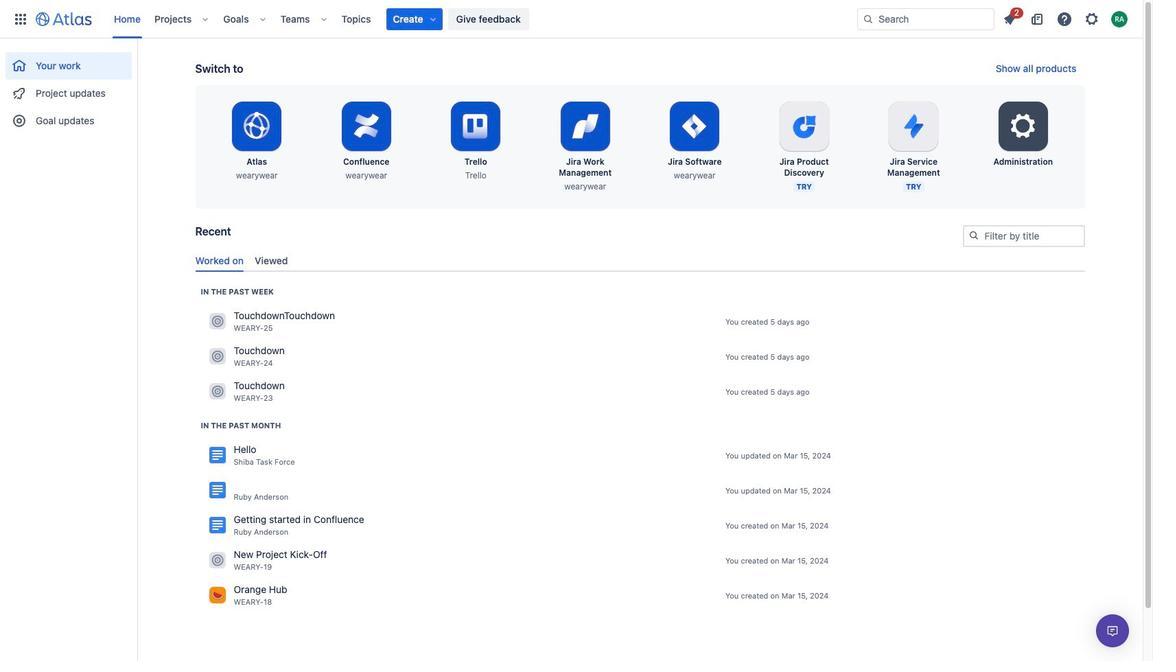Task type: vqa. For each thing, say whether or not it's contained in the screenshot.
first Townsquare icon from the bottom of the page
no



Task type: locate. For each thing, give the bounding box(es) containing it.
switch to... image
[[12, 11, 29, 27]]

1 confluence image from the top
[[209, 447, 226, 464]]

settings image
[[1084, 11, 1100, 27]]

account image
[[1111, 11, 1128, 27]]

None search field
[[857, 8, 995, 30]]

banner
[[0, 0, 1143, 38]]

notifications image
[[1002, 11, 1018, 27]]

heading
[[201, 286, 274, 297], [201, 420, 281, 431]]

group
[[5, 38, 132, 139]]

heading for 2nd confluence image from the bottom of the page
[[201, 420, 281, 431]]

confluence image
[[209, 447, 226, 464], [209, 482, 226, 499]]

2 townsquare image from the top
[[209, 348, 226, 365]]

townsquare image
[[209, 313, 226, 330], [209, 348, 226, 365], [209, 383, 226, 400], [209, 552, 226, 569], [209, 587, 226, 604]]

1 heading from the top
[[201, 286, 274, 297]]

tab list
[[190, 249, 1091, 272]]

0 vertical spatial confluence image
[[209, 447, 226, 464]]

5 townsquare image from the top
[[209, 587, 226, 604]]

search image
[[968, 230, 979, 241]]

search image
[[863, 13, 874, 24]]

3 townsquare image from the top
[[209, 383, 226, 400]]

4 townsquare image from the top
[[209, 552, 226, 569]]

1 vertical spatial confluence image
[[209, 482, 226, 499]]

2 heading from the top
[[201, 420, 281, 431]]

1 vertical spatial heading
[[201, 420, 281, 431]]

0 vertical spatial heading
[[201, 286, 274, 297]]



Task type: describe. For each thing, give the bounding box(es) containing it.
1 townsquare image from the top
[[209, 313, 226, 330]]

2 confluence image from the top
[[209, 482, 226, 499]]

Filter by title field
[[964, 227, 1084, 246]]

settings image
[[1007, 110, 1040, 143]]

help image
[[1057, 11, 1073, 27]]

open intercom messenger image
[[1105, 623, 1121, 639]]

Search field
[[857, 8, 995, 30]]

top element
[[8, 0, 857, 38]]

heading for fifth townsquare image from the bottom of the page
[[201, 286, 274, 297]]

confluence image
[[209, 517, 226, 534]]



